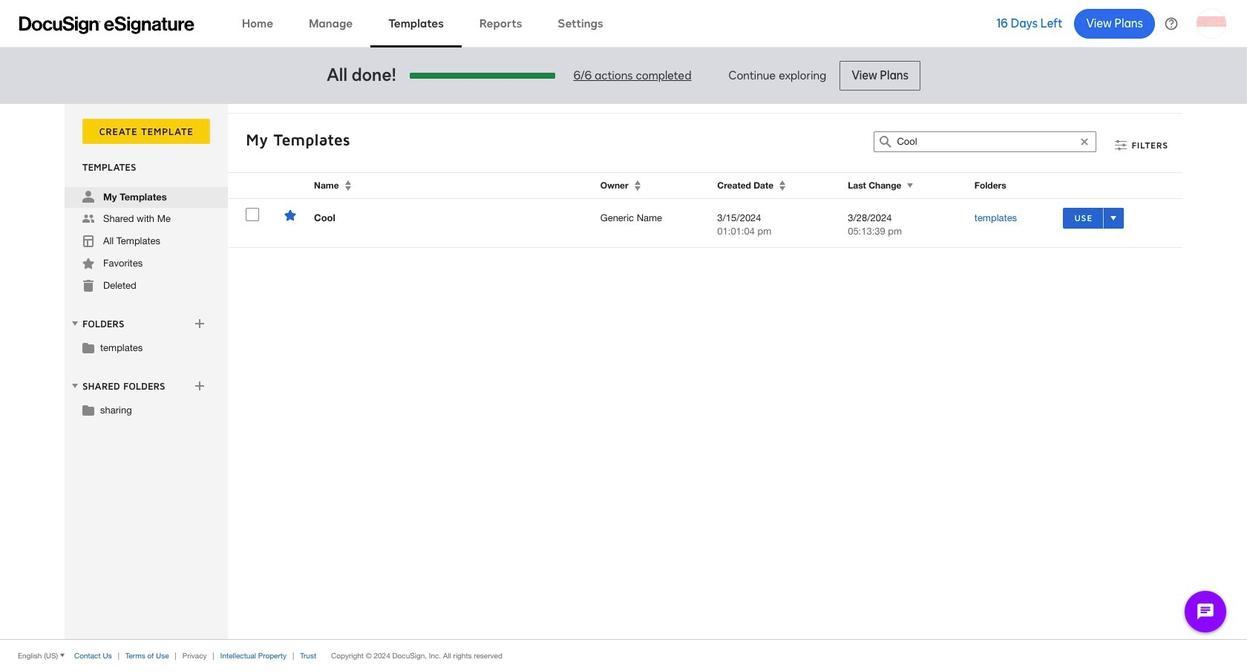 Task type: vqa. For each thing, say whether or not it's contained in the screenshot.
MM/DD/YYYY text field
no



Task type: locate. For each thing, give the bounding box(es) containing it.
folder image for the view shared folders icon
[[82, 404, 94, 416]]

0 vertical spatial folder image
[[82, 342, 94, 354]]

view shared folders image
[[69, 380, 81, 392]]

more info region
[[0, 639, 1248, 671]]

folder image
[[82, 342, 94, 354], [82, 404, 94, 416]]

secondary navigation region
[[65, 104, 1187, 639]]

templates image
[[82, 235, 94, 247]]

folder image for view folders 'icon'
[[82, 342, 94, 354]]

2 folder image from the top
[[82, 404, 94, 416]]

shared image
[[82, 213, 94, 225]]

docusign esignature image
[[19, 16, 195, 34]]

view folders image
[[69, 318, 81, 330]]

1 folder image from the top
[[82, 342, 94, 354]]

star filled image
[[82, 258, 94, 270]]

Search My Templates text field
[[897, 132, 1074, 152]]

1 vertical spatial folder image
[[82, 404, 94, 416]]



Task type: describe. For each thing, give the bounding box(es) containing it.
user image
[[82, 191, 94, 203]]

remove cool from favorites image
[[284, 209, 296, 221]]

trash image
[[82, 280, 94, 292]]

your uploaded profile image image
[[1197, 9, 1227, 38]]



